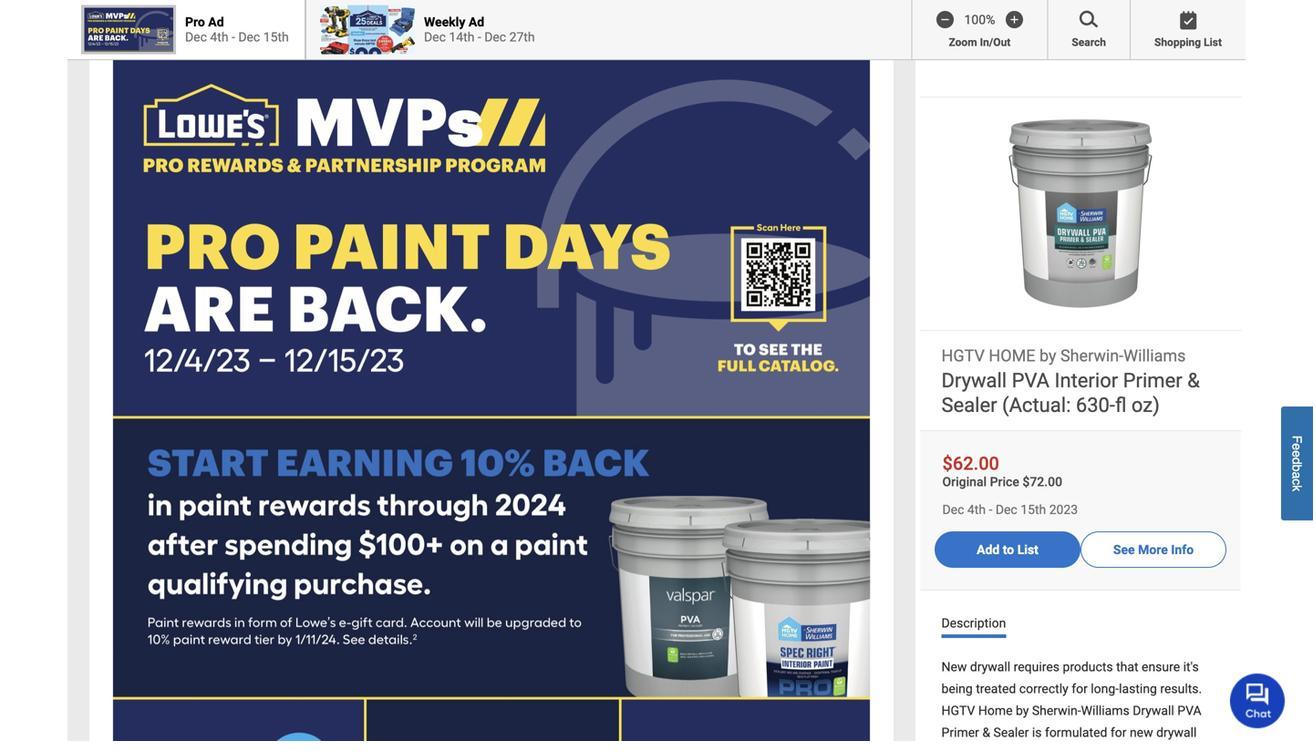 Task type: describe. For each thing, give the bounding box(es) containing it.
b
[[1291, 465, 1305, 472]]

f
[[1291, 436, 1305, 444]]

f e e d b a c k button
[[1282, 407, 1314, 521]]



Task type: vqa. For each thing, say whether or not it's contained in the screenshot.
chat invite button image
yes



Task type: locate. For each thing, give the bounding box(es) containing it.
e up d
[[1291, 444, 1305, 451]]

e up "b"
[[1291, 451, 1305, 458]]

c
[[1291, 479, 1305, 485]]

d
[[1291, 458, 1305, 465]]

e
[[1291, 444, 1305, 451], [1291, 451, 1305, 458]]

1 e from the top
[[1291, 444, 1305, 451]]

chat invite button image
[[1231, 673, 1286, 729]]

k
[[1291, 485, 1305, 492]]

2 e from the top
[[1291, 451, 1305, 458]]

a
[[1291, 472, 1305, 479]]

f e e d b a c k
[[1291, 436, 1305, 492]]



